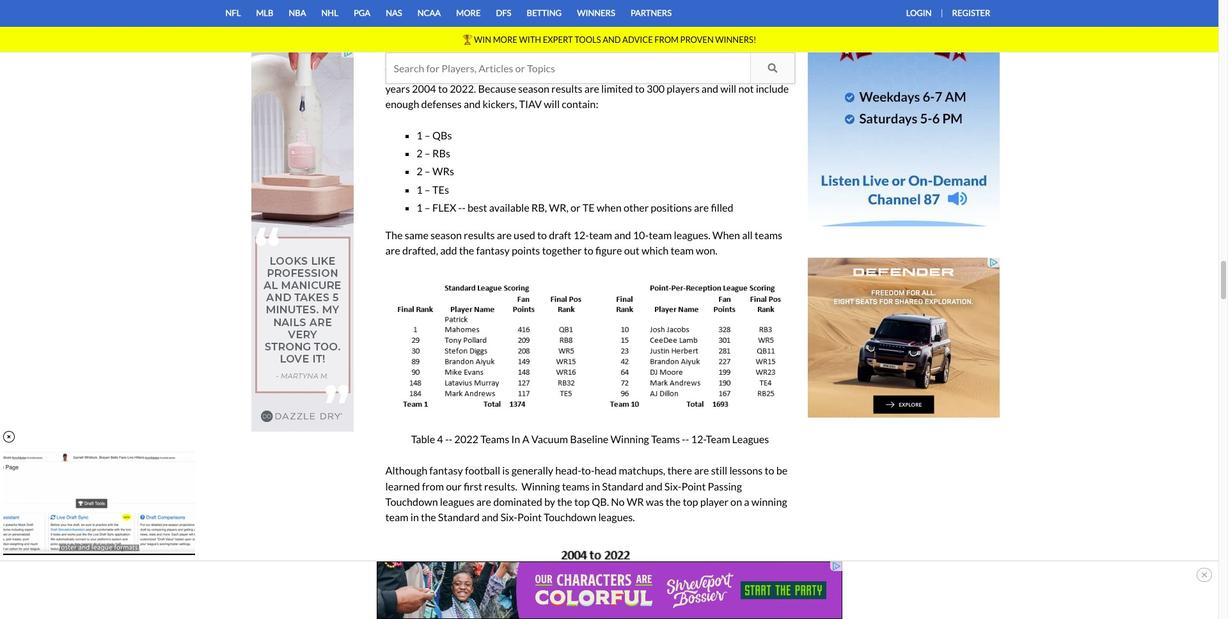 Task type: describe. For each thing, give the bounding box(es) containing it.
partners link
[[624, 0, 678, 27]]

and up was
[[646, 480, 663, 492]]

10-
[[633, 229, 649, 241]]

football
[[465, 465, 500, 477]]

team up which
[[649, 229, 672, 241]]

filled
[[711, 202, 734, 214]]

positions
[[651, 202, 692, 214]]

season inside "the same season results are used to draft 12-team and 10-team leagues. when all teams are drafted, add the fantasy points together to figure out which team won."
[[431, 229, 462, 241]]

more link
[[450, 0, 487, 27]]

teams inside "the same season results are used to draft 12-team and 10-team leagues. when all teams are drafted, add the fantasy points together to figure out which team won."
[[755, 229, 782, 241]]

set
[[444, 67, 458, 79]]

expert
[[543, 34, 573, 44]]

leagues
[[732, 433, 769, 446]]

are left drafted, at top left
[[385, 244, 400, 256]]

nhl
[[321, 8, 338, 18]]

or
[[571, 202, 581, 214]]

2 teams from the left
[[651, 433, 680, 446]]

be
[[776, 465, 788, 477]]

teams inside although fantasy football is generally head-to-head matchups, there are still lessons to be learned from our first results.  winning teams in standard and six-point passing touchdown leagues are dominated by the top qb. no wr was the top player on a winning team in the standard and six-point touchdown leagues.
[[562, 480, 590, 492]]

1 1 from the top
[[417, 129, 423, 141]]

0 horizontal spatial more
[[456, 8, 481, 18]]

the inside "the same season results are used to draft 12-team and 10-team leagues. when all teams are drafted, add the fantasy points together to figure out which team won."
[[459, 244, 474, 256]]

0 horizontal spatial tiav
[[472, 67, 494, 79]]

are left used
[[497, 229, 512, 241]]

available
[[489, 202, 529, 214]]

comes
[[496, 67, 525, 79]]

0 vertical spatial will
[[721, 82, 736, 94]]

used
[[514, 229, 535, 241]]

the for the same season results are used to draft 12-team and 10-team leagues. when all teams are drafted, add the fantasy points together to figure out which team won.
[[385, 229, 403, 241]]

partners
[[631, 8, 672, 18]]

dfs link
[[490, 0, 518, 27]]

learned
[[385, 480, 420, 492]]

1 horizontal spatial more
[[493, 34, 517, 44]]

which
[[642, 244, 669, 256]]

and down backward
[[702, 82, 719, 94]]

1 horizontal spatial from
[[527, 67, 549, 79]]

generally
[[512, 465, 553, 477]]

all
[[742, 229, 753, 241]]

vacuum
[[531, 433, 568, 446]]

4 – from the top
[[425, 183, 430, 196]]

with
[[519, 34, 541, 44]]

figure
[[596, 244, 622, 256]]

table
[[411, 433, 435, 446]]

qb.
[[592, 496, 609, 508]]

betting link
[[520, 0, 568, 27]]

first
[[464, 480, 482, 492]]

points
[[512, 244, 540, 256]]

2 horizontal spatial season
[[569, 67, 600, 79]]

is
[[502, 465, 510, 477]]

results inside "the same season results are used to draft 12-team and 10-team leagues. when all teams are drafted, add the fantasy points together to figure out which team won."
[[464, 229, 495, 241]]

winners
[[577, 8, 615, 18]]

from inside although fantasy football is generally head-to-head matchups, there are still lessons to be learned from our first results.  winning teams in standard and six-point passing touchdown leagues are dominated by the top qb. no wr was the top player on a winning team in the standard and six-point touchdown leagues.
[[422, 480, 444, 492]]

1 2 from the top
[[417, 147, 423, 159]]

advice
[[622, 34, 653, 44]]

0 horizontal spatial in
[[411, 511, 419, 523]]

won.
[[696, 244, 718, 256]]

best
[[468, 202, 487, 214]]

and down dominated
[[482, 511, 499, 523]]

and
[[603, 34, 621, 44]]

Search for Players, Articles or Topics text field
[[386, 53, 751, 83]]

are down the 'first'
[[476, 496, 491, 508]]

1 teams from the left
[[481, 433, 509, 446]]

kickers,
[[483, 98, 517, 110]]

baseline
[[405, 67, 442, 79]]

fantasy inside although fantasy football is generally head-to-head matchups, there are still lessons to be learned from our first results.  winning teams in standard and six-point passing touchdown leagues are dominated by the top qb. no wr was the top player on a winning team in the standard and six-point touchdown leagues.
[[429, 465, 463, 477]]

a
[[744, 496, 749, 508]]

head-
[[555, 465, 581, 477]]

and inside "the same season results are used to draft 12-team and 10-team leagues. when all teams are drafted, add the fantasy points together to figure out which team won."
[[614, 229, 631, 241]]

team inside although fantasy football is generally head-to-head matchups, there are still lessons to be learned from our first results.  winning teams in standard and six-point passing touchdown leagues are dominated by the top qb. no wr was the top player on a winning team in the standard and six-point touchdown leagues.
[[385, 511, 409, 523]]

no
[[611, 496, 625, 508]]

enough
[[385, 98, 419, 110]]

ncaa link
[[411, 0, 447, 27]]

ncaa
[[418, 8, 441, 18]]

tools
[[575, 34, 601, 44]]

from
[[655, 34, 679, 44]]

limited
[[601, 82, 633, 94]]

3 1 from the top
[[417, 202, 423, 214]]

|
[[941, 8, 943, 18]]

dfs
[[496, 8, 511, 18]]

to left figure at the top of the page
[[584, 244, 594, 256]]

🏆 win more with expert tools and advice from proven winners!
[[462, 34, 756, 44]]

the baseline set of tiav comes from the season results snake-drafted backward from the years 2004 to 2022. because season results are limited to 300 players and will not include enough defenses and kickers, tiav will contain:
[[385, 67, 789, 110]]

leagues. inside "the same season results are used to draft 12-team and 10-team leagues. when all teams are drafted, add the fantasy points together to figure out which team won."
[[674, 229, 711, 241]]

video player application
[[3, 447, 195, 555]]

2 horizontal spatial from
[[747, 67, 769, 79]]

of
[[460, 67, 470, 79]]

1 vertical spatial touchdown
[[544, 511, 596, 523]]

team
[[706, 433, 730, 446]]

nfl
[[225, 8, 241, 18]]

to-
[[581, 465, 595, 477]]

are inside 1 – qbs 2 – rbs 2 – wrs 1 – tes 1 – flex -- best available rb, wr, or te when other positions are filled
[[694, 202, 709, 214]]

1 vertical spatial six-
[[500, 511, 518, 523]]

not
[[738, 82, 754, 94]]

pga
[[354, 8, 371, 18]]

nba link
[[282, 0, 313, 27]]

there
[[667, 465, 692, 477]]

although
[[385, 465, 427, 477]]

include
[[756, 82, 789, 94]]

2022.
[[450, 82, 476, 94]]

leagues. inside although fantasy football is generally head-to-head matchups, there are still lessons to be learned from our first results.  winning teams in standard and six-point passing touchdown leagues are dominated by the top qb. no wr was the top player on a winning team in the standard and six-point touchdown leagues.
[[598, 511, 635, 523]]

win
[[474, 34, 491, 44]]

0 vertical spatial touchdown
[[385, 496, 438, 508]]

are left still
[[694, 465, 709, 477]]

1 horizontal spatial point
[[682, 480, 706, 492]]

1 vertical spatial season
[[518, 82, 549, 94]]

login link
[[900, 0, 938, 27]]

tes
[[432, 183, 449, 196]]

login
[[906, 8, 932, 18]]

head
[[595, 465, 617, 477]]

nas link
[[379, 0, 409, 27]]

table 4 -- 2022 teams in a vacuum baseline winning teams -- 12-team leagues
[[411, 433, 769, 446]]

fantasy inside "the same season results are used to draft 12-team and 10-team leagues. when all teams are drafted, add the fantasy points together to figure out which team won."
[[476, 244, 510, 256]]

2022
[[454, 433, 479, 446]]

and down 2022.
[[464, 98, 481, 110]]

the down "expert"
[[551, 67, 567, 79]]

0 horizontal spatial standard
[[438, 511, 480, 523]]

together
[[542, 244, 582, 256]]

drafted,
[[402, 244, 438, 256]]

team up figure at the top of the page
[[589, 229, 612, 241]]

still
[[711, 465, 728, 477]]

🏆 win more with expert tools and advice from proven winners! link
[[462, 34, 756, 44]]



Task type: locate. For each thing, give the bounding box(es) containing it.
0 horizontal spatial leagues.
[[598, 511, 635, 523]]

1 vertical spatial point
[[518, 511, 542, 523]]

1 vertical spatial standard
[[438, 511, 480, 523]]

0 horizontal spatial season
[[431, 229, 462, 241]]

0 horizontal spatial point
[[518, 511, 542, 523]]

the right the by
[[557, 496, 572, 508]]

0 vertical spatial point
[[682, 480, 706, 492]]

season up contain:
[[569, 67, 600, 79]]

2 vertical spatial season
[[431, 229, 462, 241]]

0 horizontal spatial will
[[544, 98, 560, 110]]

season down comes in the left of the page
[[518, 82, 549, 94]]

1 left qbs
[[417, 129, 423, 141]]

backward
[[700, 67, 745, 79]]

will down backward
[[721, 82, 736, 94]]

1 left the flex
[[417, 202, 423, 214]]

mlb link
[[250, 0, 280, 27]]

register link
[[946, 0, 997, 27]]

leagues
[[440, 496, 474, 508]]

2 left "rbs"
[[417, 147, 423, 159]]

winners!
[[715, 34, 756, 44]]

teams
[[481, 433, 509, 446], [651, 433, 680, 446]]

standard
[[602, 480, 644, 492], [438, 511, 480, 523]]

although fantasy football is generally head-to-head matchups, there are still lessons to be learned from our first results.  winning teams in standard and six-point passing touchdown leagues are dominated by the top qb. no wr was the top player on a winning team in the standard and six-point touchdown leagues.
[[385, 465, 788, 523]]

from right comes in the left of the page
[[527, 67, 549, 79]]

teams down head-
[[562, 480, 590, 492]]

4
[[437, 433, 443, 446]]

the right was
[[666, 496, 681, 508]]

1 horizontal spatial results
[[551, 82, 582, 94]]

years
[[385, 82, 410, 94]]

1 top from the left
[[574, 496, 590, 508]]

because
[[478, 82, 516, 94]]

to right used
[[537, 229, 547, 241]]

0 horizontal spatial fantasy
[[429, 465, 463, 477]]

in up "qb."
[[592, 480, 600, 492]]

tiav
[[472, 67, 494, 79], [519, 98, 542, 110]]

1 vertical spatial teams
[[562, 480, 590, 492]]

1 vertical spatial the
[[385, 229, 403, 241]]

1 horizontal spatial six-
[[665, 480, 682, 492]]

–
[[425, 129, 430, 141], [425, 147, 430, 159], [425, 165, 430, 177], [425, 183, 430, 196], [425, 202, 430, 214]]

baseline
[[570, 433, 609, 446]]

0 horizontal spatial top
[[574, 496, 590, 508]]

– left tes
[[425, 183, 430, 196]]

more up 🏆
[[456, 8, 481, 18]]

fantasy up our at the left
[[429, 465, 463, 477]]

1 vertical spatial 2
[[417, 165, 423, 177]]

1 horizontal spatial leagues.
[[674, 229, 711, 241]]

0 horizontal spatial touchdown
[[385, 496, 438, 508]]

1 horizontal spatial teams
[[755, 229, 782, 241]]

0 horizontal spatial six-
[[500, 511, 518, 523]]

draft
[[549, 229, 571, 241]]

our
[[446, 480, 462, 492]]

2 vertical spatial results
[[464, 229, 495, 241]]

touchdown down learned
[[385, 496, 438, 508]]

1 vertical spatial more
[[493, 34, 517, 44]]

1 horizontal spatial touchdown
[[544, 511, 596, 523]]

nas
[[386, 8, 402, 18]]

0 vertical spatial tiav
[[472, 67, 494, 79]]

in
[[592, 480, 600, 492], [411, 511, 419, 523]]

3 – from the top
[[425, 165, 430, 177]]

0 vertical spatial 12-
[[573, 229, 589, 241]]

0 vertical spatial leagues.
[[674, 229, 711, 241]]

0 vertical spatial in
[[592, 480, 600, 492]]

1 vertical spatial results
[[551, 82, 582, 94]]

more right win
[[493, 34, 517, 44]]

contain:
[[562, 98, 598, 110]]

0 vertical spatial 1
[[417, 129, 423, 141]]

0 horizontal spatial results
[[464, 229, 495, 241]]

standard up no
[[602, 480, 644, 492]]

rb,
[[531, 202, 547, 214]]

0 vertical spatial six-
[[665, 480, 682, 492]]

1 horizontal spatial in
[[592, 480, 600, 492]]

0 vertical spatial standard
[[602, 480, 644, 492]]

drafted
[[665, 67, 698, 79]]

from
[[527, 67, 549, 79], [747, 67, 769, 79], [422, 480, 444, 492]]

0 horizontal spatial teams
[[562, 480, 590, 492]]

results up contain:
[[551, 82, 582, 94]]

to inside although fantasy football is generally head-to-head matchups, there are still lessons to be learned from our first results.  winning teams in standard and six-point passing touchdown leagues are dominated by the top qb. no wr was the top player on a winning team in the standard and six-point touchdown leagues.
[[765, 465, 774, 477]]

0 horizontal spatial from
[[422, 480, 444, 492]]

1 vertical spatial will
[[544, 98, 560, 110]]

season up add
[[431, 229, 462, 241]]

the up include at top
[[771, 67, 786, 79]]

team down learned
[[385, 511, 409, 523]]

300
[[647, 82, 665, 94]]

when
[[713, 229, 740, 241]]

the left same
[[385, 229, 403, 241]]

winning down generally
[[521, 480, 560, 492]]

leagues.
[[674, 229, 711, 241], [598, 511, 635, 523]]

– left "rbs"
[[425, 147, 430, 159]]

in
[[511, 433, 520, 446]]

lessons
[[730, 465, 763, 477]]

0 horizontal spatial winning
[[521, 480, 560, 492]]

on
[[731, 496, 742, 508]]

point down there
[[682, 480, 706, 492]]

are left "filled"
[[694, 202, 709, 214]]

teams left in at the bottom of the page
[[481, 433, 509, 446]]

0 horizontal spatial teams
[[481, 433, 509, 446]]

from left our at the left
[[422, 480, 444, 492]]

1 – from the top
[[425, 129, 430, 141]]

teams right all
[[755, 229, 782, 241]]

six- down dominated
[[500, 511, 518, 523]]

leagues. down no
[[598, 511, 635, 523]]

1 vertical spatial 12-
[[691, 433, 706, 446]]

results down best
[[464, 229, 495, 241]]

2 top from the left
[[683, 496, 698, 508]]

from up not
[[747, 67, 769, 79]]

touchdown down the by
[[544, 511, 596, 523]]

0 vertical spatial season
[[569, 67, 600, 79]]

mlb
[[256, 8, 273, 18]]

×
[[1201, 568, 1208, 582]]

2 – from the top
[[425, 147, 430, 159]]

0 vertical spatial results
[[602, 67, 633, 79]]

2 vertical spatial 1
[[417, 202, 423, 214]]

standard down leagues
[[438, 511, 480, 523]]

leagues. up won. at the right top
[[674, 229, 711, 241]]

nba
[[289, 8, 306, 18]]

to
[[438, 82, 448, 94], [635, 82, 645, 94], [537, 229, 547, 241], [584, 244, 594, 256], [765, 465, 774, 477]]

1 horizontal spatial tiav
[[519, 98, 542, 110]]

player
[[700, 496, 729, 508]]

team
[[589, 229, 612, 241], [649, 229, 672, 241], [671, 244, 694, 256], [385, 511, 409, 523]]

2 left wrs
[[417, 165, 423, 177]]

to left be on the bottom right
[[765, 465, 774, 477]]

are up contain:
[[584, 82, 599, 94]]

the
[[551, 67, 567, 79], [771, 67, 786, 79], [459, 244, 474, 256], [557, 496, 572, 508], [666, 496, 681, 508], [421, 511, 436, 523]]

0 vertical spatial more
[[456, 8, 481, 18]]

1 vertical spatial leagues.
[[598, 511, 635, 523]]

1 – qbs 2 – rbs 2 – wrs 1 – tes 1 – flex -- best available rb, wr, or te when other positions are filled
[[417, 129, 734, 214]]

– left wrs
[[425, 165, 430, 177]]

12- inside "the same season results are used to draft 12-team and 10-team leagues. when all teams are drafted, add the fantasy points together to figure out which team won."
[[573, 229, 589, 241]]

six-
[[665, 480, 682, 492], [500, 511, 518, 523]]

team left won. at the right top
[[671, 244, 694, 256]]

advertisement region
[[494, 0, 686, 50], [251, 48, 353, 432], [808, 257, 1000, 417], [376, 562, 842, 619]]

1 vertical spatial fantasy
[[429, 465, 463, 477]]

six- down there
[[665, 480, 682, 492]]

2004
[[412, 82, 436, 94]]

teams
[[755, 229, 782, 241], [562, 480, 590, 492]]

add
[[440, 244, 457, 256]]

the inside "the same season results are used to draft 12-team and 10-team leagues. when all teams are drafted, add the fantasy points together to figure out which team won."
[[385, 229, 403, 241]]

1 horizontal spatial winning
[[611, 433, 649, 446]]

winners link
[[571, 0, 622, 27]]

to up defenses
[[438, 82, 448, 94]]

5 – from the top
[[425, 202, 430, 214]]

12- up there
[[691, 433, 706, 446]]

will left contain:
[[544, 98, 560, 110]]

by
[[544, 496, 555, 508]]

🏆
[[462, 34, 472, 44]]

the inside the baseline set of tiav comes from the season results snake-drafted backward from the years 2004 to 2022. because season results are limited to 300 players and will not include enough defenses and kickers, tiav will contain:
[[385, 67, 403, 79]]

players
[[667, 82, 700, 94]]

2 1 from the top
[[417, 183, 423, 196]]

proven
[[680, 34, 714, 44]]

1 horizontal spatial standard
[[602, 480, 644, 492]]

other
[[624, 202, 649, 214]]

the same season results are used to draft 12-team and 10-team leagues. when all teams are drafted, add the fantasy points together to figure out which team won.
[[385, 229, 782, 256]]

point
[[682, 480, 706, 492], [518, 511, 542, 523]]

2 2 from the top
[[417, 165, 423, 177]]

1 vertical spatial in
[[411, 511, 419, 523]]

0 vertical spatial winning
[[611, 433, 649, 446]]

a
[[522, 433, 529, 446]]

was
[[646, 496, 664, 508]]

0 vertical spatial the
[[385, 67, 403, 79]]

1 horizontal spatial fantasy
[[476, 244, 510, 256]]

will
[[721, 82, 736, 94], [544, 98, 560, 110]]

are inside the baseline set of tiav comes from the season results snake-drafted backward from the years 2004 to 2022. because season results are limited to 300 players and will not include enough defenses and kickers, tiav will contain:
[[584, 82, 599, 94]]

0 vertical spatial 2
[[417, 147, 423, 159]]

0 horizontal spatial 12-
[[573, 229, 589, 241]]

2 horizontal spatial results
[[602, 67, 633, 79]]

point down dominated
[[518, 511, 542, 523]]

1 horizontal spatial top
[[683, 496, 698, 508]]

tiav right of
[[472, 67, 494, 79]]

wr
[[627, 496, 644, 508]]

0 vertical spatial teams
[[755, 229, 782, 241]]

1 horizontal spatial season
[[518, 82, 549, 94]]

teams up there
[[651, 433, 680, 446]]

– left the flex
[[425, 202, 430, 214]]

same
[[405, 229, 429, 241]]

1
[[417, 129, 423, 141], [417, 183, 423, 196], [417, 202, 423, 214]]

0 vertical spatial fantasy
[[476, 244, 510, 256]]

pga link
[[347, 0, 377, 27]]

and up out
[[614, 229, 631, 241]]

te
[[583, 202, 595, 214]]

the down although
[[421, 511, 436, 523]]

tiav right kickers,
[[519, 98, 542, 110]]

the right add
[[459, 244, 474, 256]]

season
[[569, 67, 600, 79], [518, 82, 549, 94], [431, 229, 462, 241]]

winning inside although fantasy football is generally head-to-head matchups, there are still lessons to be learned from our first results.  winning teams in standard and six-point passing touchdown leagues are dominated by the top qb. no wr was the top player on a winning team in the standard and six-point touchdown leagues.
[[521, 480, 560, 492]]

1 horizontal spatial teams
[[651, 433, 680, 446]]

and
[[702, 82, 719, 94], [464, 98, 481, 110], [614, 229, 631, 241], [646, 480, 663, 492], [482, 511, 499, 523]]

wr,
[[549, 202, 569, 214]]

top left "qb."
[[574, 496, 590, 508]]

winning
[[751, 496, 787, 508]]

the for the baseline set of tiav comes from the season results snake-drafted backward from the years 2004 to 2022. because season results are limited to 300 players and will not include enough defenses and kickers, tiav will contain:
[[385, 67, 403, 79]]

fantasy left points
[[476, 244, 510, 256]]

-
[[458, 202, 462, 214], [462, 202, 466, 214], [445, 433, 449, 446], [449, 433, 452, 446], [682, 433, 686, 446], [686, 433, 689, 446]]

flex
[[432, 202, 456, 214]]

out
[[624, 244, 640, 256]]

passing
[[708, 480, 742, 492]]

are
[[584, 82, 599, 94], [694, 202, 709, 214], [497, 229, 512, 241], [385, 244, 400, 256], [694, 465, 709, 477], [476, 496, 491, 508]]

12- right draft
[[573, 229, 589, 241]]

snake-
[[635, 67, 665, 79]]

defenses
[[421, 98, 462, 110]]

touchdown
[[385, 496, 438, 508], [544, 511, 596, 523]]

nhl link
[[315, 0, 345, 27]]

1 vertical spatial tiav
[[519, 98, 542, 110]]

register
[[952, 8, 991, 18]]

in down learned
[[411, 511, 419, 523]]

1 the from the top
[[385, 67, 403, 79]]

search image
[[768, 63, 777, 73]]

1 vertical spatial winning
[[521, 480, 560, 492]]

1 horizontal spatial will
[[721, 82, 736, 94]]

winning up matchups,
[[611, 433, 649, 446]]

top left 'player'
[[683, 496, 698, 508]]

2 the from the top
[[385, 229, 403, 241]]

– left qbs
[[425, 129, 430, 141]]

to left 300
[[635, 82, 645, 94]]

1 left tes
[[417, 183, 423, 196]]

betting
[[527, 8, 562, 18]]

the up years
[[385, 67, 403, 79]]

1 horizontal spatial 12-
[[691, 433, 706, 446]]

1 vertical spatial 1
[[417, 183, 423, 196]]

results up limited
[[602, 67, 633, 79]]



Task type: vqa. For each thing, say whether or not it's contained in the screenshot.
topmost overall
no



